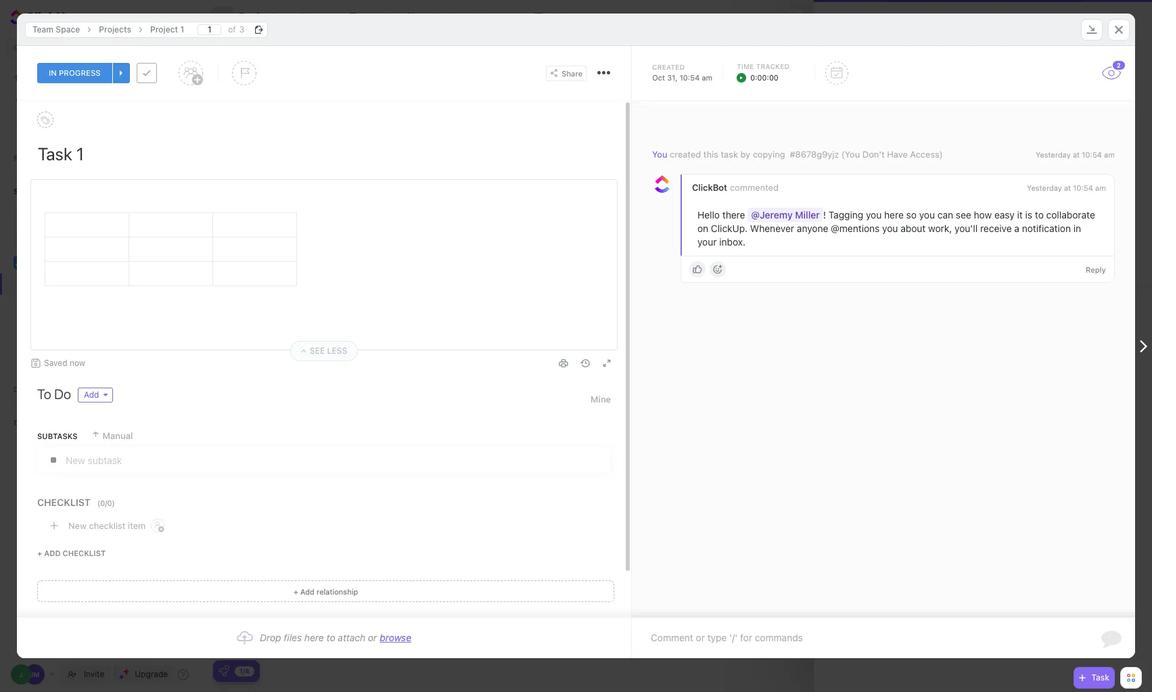 Task type: vqa. For each thing, say whether or not it's contained in the screenshot.
11AM
no



Task type: locate. For each thing, give the bounding box(es) containing it.
in up notifications
[[49, 68, 57, 78]]

1 horizontal spatial add
[[84, 390, 99, 400]]

1 vertical spatial 10:54
[[1083, 150, 1103, 159]]

0 horizontal spatial project 2
[[835, 55, 897, 74]]

yesterday up "is"
[[1028, 184, 1063, 192]]

1 horizontal spatial at
[[1074, 150, 1081, 159]]

table link
[[548, 0, 578, 34]]

share for share button inside the task details element
[[562, 69, 583, 78]]

0 vertical spatial new
[[85, 214, 103, 223]]

3 for task 3
[[293, 252, 298, 263]]

0 horizontal spatial you
[[867, 209, 882, 221]]

1 horizontal spatial share
[[1113, 12, 1135, 22]]

or
[[368, 632, 377, 644]]

add right do
[[84, 390, 99, 400]]

1 vertical spatial share
[[562, 69, 583, 78]]

1 vertical spatial am
[[1105, 150, 1116, 159]]

0 vertical spatial at
[[1074, 150, 1081, 159]]

you
[[867, 209, 882, 221], [920, 209, 936, 221], [883, 223, 899, 234]]

less
[[327, 346, 347, 356]]

1 horizontal spatial here
[[885, 209, 904, 221]]

about
[[901, 223, 926, 234]]

sharing
[[1035, 89, 1066, 100]]

0 vertical spatial in
[[49, 68, 57, 78]]

10:54 inside created oct 31, 10:54 am
[[680, 73, 700, 82]]

subtasks
[[37, 432, 78, 440]]

share button inside task details element
[[546, 65, 587, 81]]

2 inside dropdown button
[[1118, 62, 1122, 69]]

list
[[316, 11, 332, 22]]

mine
[[591, 394, 611, 405]]

0 vertical spatial 3
[[239, 24, 245, 34]]

task locations element
[[17, 13, 1136, 46]]

3 inside task 3 link
[[293, 252, 298, 263]]

projects
[[239, 11, 281, 23], [887, 17, 916, 26], [99, 24, 131, 34], [49, 279, 82, 290]]

projects link left the project 2 link
[[887, 17, 916, 26]]

(you
[[842, 149, 861, 160]]

0 horizontal spatial +
[[37, 549, 42, 558]]

10:54 for created
[[1083, 150, 1103, 159]]

0 horizontal spatial at
[[1065, 184, 1072, 192]]

see
[[957, 209, 972, 221]]

0 vertical spatial yesterday at 10:54 am
[[1037, 150, 1116, 159]]

team space inside task locations element
[[32, 24, 80, 34]]

don't
[[863, 149, 885, 160]]

in down collaborate
[[1074, 223, 1082, 234]]

space inside task locations element
[[56, 24, 80, 34]]

0 horizontal spatial 3
[[239, 24, 245, 34]]

projects inside sidebar navigation
[[49, 279, 82, 290]]

team inside sidebar navigation
[[34, 257, 56, 268]]

search inside sidebar navigation
[[26, 43, 53, 53]]

1 vertical spatial at
[[1065, 184, 1072, 192]]

space
[[856, 17, 878, 26], [56, 24, 80, 34], [105, 214, 129, 223], [59, 257, 85, 268]]

@jeremy
[[752, 209, 793, 221]]

share inside task details element
[[562, 69, 583, 78]]

yesterday at 10:54 am down sharing & permissions link
[[1037, 150, 1116, 159]]

0 vertical spatial +
[[37, 549, 42, 558]]

3 for of 3
[[239, 24, 245, 34]]

project 1 link
[[143, 21, 191, 38]]

2 vertical spatial am
[[1096, 184, 1107, 192]]

checklist down "new checklist item"
[[63, 549, 106, 558]]

Set task position in this List number field
[[198, 24, 222, 35]]

hello there @jeremy miller
[[698, 209, 821, 221]]

task inside task 3 link
[[271, 252, 290, 263]]

task details element
[[17, 46, 1136, 101]]

10:54 for commented
[[1074, 184, 1094, 192]]

have
[[888, 149, 909, 160]]

anyone
[[798, 223, 829, 234]]

Edit task name text field
[[38, 142, 611, 165]]

notes
[[79, 344, 101, 354]]

sharing & permissions link
[[1013, 86, 1133, 104]]

0 vertical spatial yesterday
[[1037, 150, 1072, 159]]

1 vertical spatial yesterday
[[1028, 184, 1063, 192]]

+ for + add relationship
[[294, 587, 298, 596]]

0 horizontal spatial in
[[49, 68, 57, 78]]

here left so
[[885, 209, 904, 221]]

0 vertical spatial to
[[1036, 209, 1045, 221]]

1 vertical spatial add
[[44, 549, 61, 558]]

commented
[[731, 182, 779, 193]]

clickbot
[[693, 182, 728, 193]]

yesterday for you created this task by copying #8678g9yjz (you don't have access)
[[1037, 150, 1072, 159]]

projects up of 3
[[239, 11, 281, 23]]

new checklist item
[[68, 520, 146, 531]]

1 horizontal spatial 3
[[293, 252, 298, 263]]

share up 2 dropdown button
[[1113, 12, 1135, 22]]

gantt
[[492, 11, 517, 22]]

task
[[271, 252, 290, 263], [271, 470, 290, 480], [1092, 673, 1110, 683]]

0 vertical spatial 10:54
[[680, 73, 700, 82]]

in progress button
[[37, 63, 112, 83]]

easy
[[995, 209, 1015, 221]]

add down the checklist
[[44, 549, 61, 558]]

you left about
[[883, 223, 899, 234]]

0 horizontal spatial add
[[44, 549, 61, 558]]

checklist down the (0/0) at the bottom left
[[89, 520, 126, 531]]

new inside task body element
[[68, 520, 87, 531]]

yesterday for clickbot commented
[[1028, 184, 1063, 192]]

team space inside sidebar navigation
[[34, 257, 85, 268]]

1 vertical spatial yesterday at 10:54 am
[[1028, 184, 1107, 192]]

show
[[34, 114, 56, 125]]

10:54 up collaborate
[[1074, 184, 1094, 192]]

at up collaborate
[[1065, 184, 1072, 192]]

Search tasks... text field
[[227, 37, 339, 56]]

onboarding checklist button image
[[219, 666, 230, 677]]

2 vertical spatial task
[[1092, 673, 1110, 683]]

your
[[698, 236, 717, 248]]

yesterday
[[1037, 150, 1072, 159], [1028, 184, 1063, 192]]

yesterday at 10:54 am up collaborate
[[1028, 184, 1107, 192]]

now
[[70, 358, 85, 368]]

whenever
[[751, 223, 795, 234]]

progress
[[59, 68, 101, 78]]

0 horizontal spatial share button
[[546, 65, 587, 81]]

here inside ! tagging you here so you can see how easy it is to collaborate on clickup. whenever anyone @mentions you about work, you'll receive a notification in your inbox.
[[885, 209, 904, 221]]

1 vertical spatial share button
[[546, 65, 587, 81]]

1 horizontal spatial share button
[[1096, 6, 1141, 28]]

drop
[[260, 632, 281, 644]]

team space for team space "link" in task locations element
[[32, 24, 80, 34]]

1 vertical spatial here
[[305, 632, 324, 644]]

10:54 down permissions
[[1083, 150, 1103, 159]]

to do
[[37, 387, 71, 402]]

10:54 right 31,
[[680, 73, 700, 82]]

hide
[[1076, 75, 1093, 84]]

1 horizontal spatial in
[[1074, 223, 1082, 234]]

1 vertical spatial to
[[327, 632, 336, 644]]

search down of 3
[[227, 41, 253, 51]]

1 horizontal spatial +
[[294, 587, 298, 596]]

yesterday down sharing
[[1037, 150, 1072, 159]]

task settings image
[[602, 71, 606, 74]]

0 vertical spatial add
[[84, 390, 99, 400]]

+ left relationship
[[294, 587, 298, 596]]

1 vertical spatial in
[[1074, 223, 1082, 234]]

+ down the checklist
[[37, 549, 42, 558]]

2 vertical spatial 10:54
[[1074, 184, 1094, 192]]

2 vertical spatial add
[[301, 587, 315, 596]]

share left task settings "image"
[[562, 69, 583, 78]]

everything
[[34, 235, 77, 246]]

1 horizontal spatial search
[[227, 41, 253, 51]]

0 vertical spatial share
[[1113, 12, 1135, 22]]

in
[[49, 68, 57, 78], [1074, 223, 1082, 234]]

to left the attach
[[327, 632, 336, 644]]

projects link
[[887, 17, 916, 26], [92, 21, 138, 38], [1, 274, 163, 295]]

0 horizontal spatial here
[[305, 632, 324, 644]]

to right "is"
[[1036, 209, 1045, 221]]

tagging
[[829, 209, 864, 221]]

you up @mentions
[[867, 209, 882, 221]]

search tasks...
[[227, 41, 283, 51]]

you
[[653, 149, 668, 160]]

2 horizontal spatial add
[[301, 587, 315, 596]]

a
[[1015, 223, 1020, 234]]

time
[[737, 62, 755, 70]]

0 vertical spatial task
[[271, 252, 290, 263]]

search up home
[[26, 43, 53, 53]]

! tagging you here so you can see how easy it is to collaborate on clickup. whenever anyone @mentions you about work, you'll receive a notification in your inbox.
[[698, 209, 1099, 248]]

saved
[[44, 358, 67, 368]]

‎task 2 link
[[267, 221, 749, 244]]

team space link inside sidebar navigation
[[34, 252, 192, 274]]

how
[[975, 209, 993, 221]]

1 vertical spatial project 2
[[835, 55, 897, 74]]

0 horizontal spatial to
[[327, 632, 336, 644]]

here right files
[[305, 632, 324, 644]]

1 vertical spatial 3
[[293, 252, 298, 263]]

search
[[227, 41, 253, 51], [26, 43, 53, 53]]

yesterday at 10:54 am for clickbot commented
[[1028, 184, 1107, 192]]

closed
[[1095, 75, 1125, 84]]

here
[[885, 209, 904, 221], [305, 632, 324, 644]]

share button up 2 dropdown button
[[1096, 6, 1141, 28]]

inbox.
[[720, 236, 746, 248]]

task history region
[[632, 101, 1136, 618]]

reply
[[1087, 265, 1107, 274]]

new for new checklist item
[[68, 520, 87, 531]]

hello
[[698, 209, 720, 221]]

0 vertical spatial project 2
[[925, 17, 956, 26]]

10:54
[[680, 73, 700, 82], [1083, 150, 1103, 159], [1074, 184, 1094, 192]]

projects inside task locations element
[[99, 24, 131, 34]]

⌘k
[[175, 43, 188, 53]]

hide closed button
[[1062, 72, 1129, 86]]

projects up home link
[[99, 24, 131, 34]]

0 vertical spatial here
[[885, 209, 904, 221]]

2
[[952, 17, 956, 26], [887, 55, 897, 74], [1118, 62, 1122, 69], [293, 227, 298, 237], [293, 470, 298, 480]]

copying
[[753, 149, 786, 160]]

2 button
[[1102, 60, 1127, 80]]

0 horizontal spatial share
[[562, 69, 583, 78]]

you right so
[[920, 209, 936, 221]]

project
[[925, 17, 950, 26], [150, 24, 178, 34], [835, 55, 884, 74], [49, 344, 77, 354]]

task inside task 2 link
[[271, 470, 290, 480]]

project notes
[[49, 344, 101, 354]]

notification
[[1023, 223, 1072, 234]]

permissions
[[1077, 89, 1127, 100]]

in progress
[[49, 68, 101, 78]]

created oct 31, 10:54 am
[[653, 63, 713, 82]]

more
[[59, 114, 80, 125]]

1 vertical spatial new
[[68, 520, 87, 531]]

miller
[[796, 209, 821, 221]]

3 down ‎task 2
[[293, 252, 298, 263]]

3 right of
[[239, 24, 245, 34]]

new inside sidebar navigation
[[85, 214, 103, 223]]

share button left task settings "image"
[[546, 65, 587, 81]]

new for new space
[[85, 214, 103, 223]]

+ for + add checklist
[[37, 549, 42, 558]]

is
[[1026, 209, 1033, 221]]

there
[[723, 209, 746, 221]]

onboarding checklist button element
[[219, 666, 230, 677]]

new up the everything link
[[85, 214, 103, 223]]

relationship
[[317, 587, 358, 596]]

projects left the project 2 link
[[887, 17, 916, 26]]

team space link
[[835, 17, 878, 26], [26, 21, 87, 38], [34, 252, 192, 274]]

1 vertical spatial task
[[271, 470, 290, 480]]

saved now
[[44, 358, 85, 368]]

0 vertical spatial am
[[702, 73, 713, 82]]

drop files here to attach or browse
[[260, 632, 412, 644]]

new down checklist (0/0)
[[68, 520, 87, 531]]

3 inside task locations element
[[239, 24, 245, 34]]

1 vertical spatial +
[[294, 587, 298, 596]]

to inside ! tagging you here so you can see how easy it is to collaborate on clickup. whenever anyone @mentions you about work, you'll receive a notification in your inbox.
[[1036, 209, 1045, 221]]

projects down everything
[[49, 279, 82, 290]]

project 1
[[150, 24, 184, 34]]

at for you created this task by copying #8678g9yjz (you don't have access)
[[1074, 150, 1081, 159]]

add left relationship
[[301, 587, 315, 596]]

0 horizontal spatial search
[[26, 43, 53, 53]]

1 horizontal spatial to
[[1036, 209, 1045, 221]]

yesterday at 10:54 am
[[1037, 150, 1116, 159], [1028, 184, 1107, 192]]

clickup.
[[712, 223, 748, 234]]

at down sharing & permissions link
[[1074, 150, 1081, 159]]

projects link up home link
[[92, 21, 138, 38]]

to
[[37, 387, 51, 402]]



Task type: describe. For each thing, give the bounding box(es) containing it.
home link
[[0, 66, 204, 87]]

project inside sidebar navigation
[[49, 344, 77, 354]]

created
[[653, 63, 685, 71]]

at for clickbot commented
[[1065, 184, 1072, 192]]

by
[[741, 149, 751, 160]]

task
[[721, 149, 739, 160]]

projects inside button
[[239, 11, 281, 23]]

0:00:00
[[751, 73, 779, 82]]

0:00:00 button
[[737, 72, 798, 83]]

search for search tasks...
[[227, 41, 253, 51]]

task for task 3
[[271, 252, 290, 263]]

projects link down the everything link
[[1, 274, 163, 295]]

sidebar navigation
[[0, 0, 204, 693]]

1 horizontal spatial project 2
[[925, 17, 956, 26]]

favorites
[[14, 154, 58, 162]]

in inside dropdown button
[[49, 68, 57, 78]]

&
[[1068, 89, 1075, 100]]

checklist
[[37, 497, 91, 508]]

it
[[1018, 209, 1024, 221]]

docs
[[14, 418, 36, 427]]

add for + add relationship
[[301, 587, 315, 596]]

user friends image
[[15, 259, 25, 267]]

work,
[[929, 223, 953, 234]]

project 2 link
[[925, 17, 956, 26]]

1
[[180, 24, 184, 34]]

item
[[128, 520, 146, 531]]

home
[[34, 71, 58, 82]]

add for + add checklist
[[44, 549, 61, 558]]

upgrade
[[135, 670, 168, 680]]

task for task 2
[[271, 470, 290, 480]]

time tracked
[[737, 62, 790, 70]]

‎task
[[271, 227, 290, 237]]

project inside 'link'
[[150, 24, 178, 34]]

projects button
[[234, 2, 281, 32]]

new space
[[85, 214, 129, 223]]

hide closed
[[1076, 75, 1125, 84]]

task 2 link
[[267, 463, 749, 486]]

automations button
[[1006, 7, 1069, 27]]

to do dialog
[[17, 13, 1136, 659]]

team space for team space "link" in the sidebar navigation
[[34, 257, 85, 268]]

board link
[[363, 0, 395, 34]]

clickbot commented
[[693, 182, 779, 193]]

@jeremy miller button
[[748, 208, 824, 222]]

oct
[[653, 73, 666, 82]]

team inside task locations element
[[32, 24, 54, 34]]

tracked
[[757, 62, 790, 70]]

am for created
[[1105, 150, 1116, 159]]

checklist (0/0)
[[37, 497, 115, 508]]

do
[[54, 387, 71, 402]]

minimize task image
[[1087, 25, 1098, 34]]

search for search
[[26, 43, 53, 53]]

add button
[[78, 388, 113, 403]]

add inside dropdown button
[[84, 390, 99, 400]]

everything link
[[0, 230, 204, 252]]

calendar link
[[421, 0, 466, 34]]

this
[[704, 149, 719, 160]]

mine link
[[591, 388, 611, 411]]

task 2
[[271, 470, 298, 480]]

on
[[698, 223, 709, 234]]

gantt link
[[492, 0, 523, 34]]

project notes link
[[0, 339, 177, 360]]

#8678g9yjz
[[790, 149, 840, 160]]

set priority element
[[232, 61, 256, 85]]

‎task 2
[[271, 227, 298, 237]]

yesterday at 10:54 am for you created this task by copying #8678g9yjz (you don't have access)
[[1037, 150, 1116, 159]]

table
[[548, 11, 572, 22]]

show more
[[34, 114, 80, 125]]

am inside created oct 31, 10:54 am
[[702, 73, 713, 82]]

0 vertical spatial share button
[[1096, 6, 1141, 28]]

browse link
[[380, 632, 412, 644]]

task body element
[[17, 101, 632, 618]]

team space link inside task locations element
[[26, 21, 87, 38]]

1 horizontal spatial you
[[883, 223, 899, 234]]

attachments
[[835, 249, 909, 265]]

@mentions
[[832, 223, 880, 234]]

1 vertical spatial checklist
[[63, 549, 106, 558]]

New subtask text field
[[66, 448, 611, 473]]

notifications link
[[0, 87, 204, 109]]

receive
[[981, 223, 1013, 234]]

31,
[[668, 73, 678, 82]]

2 horizontal spatial you
[[920, 209, 936, 221]]

in inside ! tagging you here so you can see how easy it is to collaborate on clickup. whenever anyone @mentions you about work, you'll receive a notification in your inbox.
[[1074, 223, 1082, 234]]

+ add checklist
[[37, 549, 106, 558]]

set priority image
[[232, 61, 256, 85]]

of 3
[[228, 24, 245, 34]]

0 vertical spatial checklist
[[89, 520, 126, 531]]

projects link inside task locations element
[[92, 21, 138, 38]]

manual
[[103, 431, 133, 441]]

1/4
[[240, 667, 250, 675]]

favorites button
[[0, 141, 204, 174]]

access)
[[911, 149, 944, 160]]

dashboards
[[14, 385, 70, 394]]

created
[[670, 149, 702, 160]]

task 3
[[271, 252, 298, 263]]

can
[[938, 209, 954, 221]]

see less
[[310, 346, 347, 356]]

upgrade link
[[114, 665, 173, 684]]

task 3 link
[[267, 246, 749, 269]]

am for commented
[[1096, 184, 1107, 192]]

list link
[[316, 0, 337, 34]]

share for the topmost share button
[[1113, 12, 1135, 22]]



